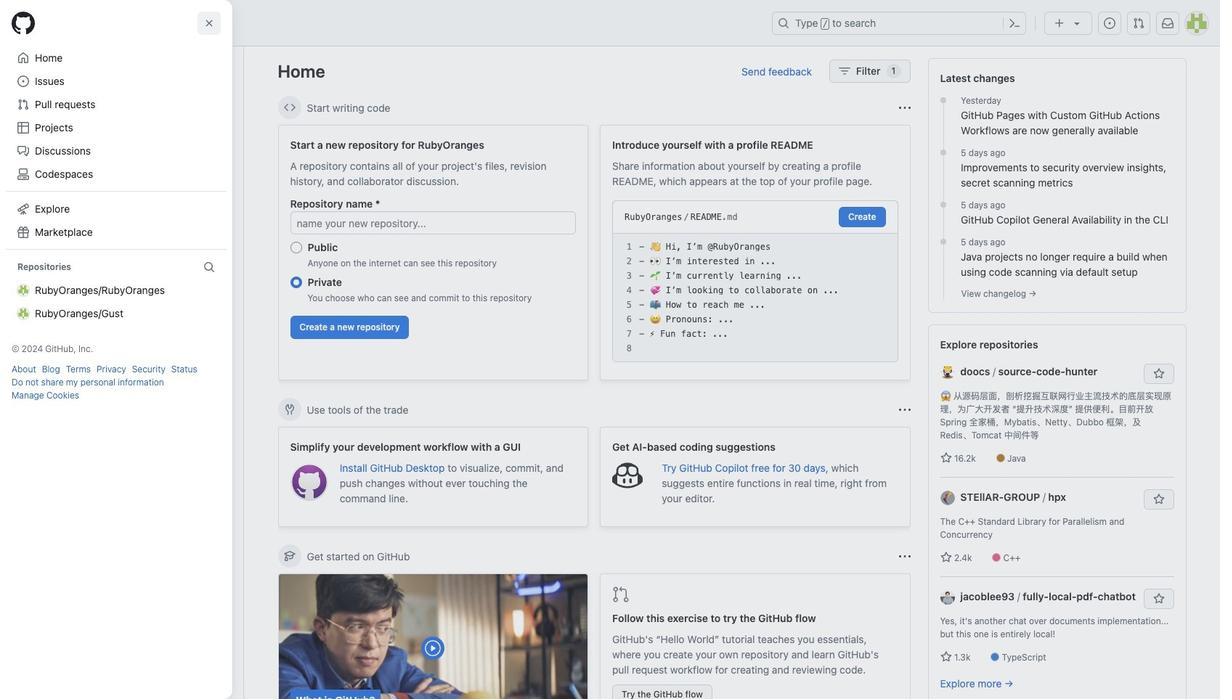 Task type: describe. For each thing, give the bounding box(es) containing it.
issue opened image
[[1104, 17, 1116, 29]]

explore element
[[928, 58, 1186, 699]]

triangle down image
[[1071, 17, 1083, 29]]

git pull request image
[[1133, 17, 1145, 29]]

dot fill image
[[938, 236, 949, 248]]

2 dot fill image from the top
[[938, 147, 949, 158]]

explore repositories navigation
[[928, 325, 1186, 699]]

1 star image from the top
[[940, 452, 952, 464]]

3 dot fill image from the top
[[938, 199, 949, 211]]

3 star image from the top
[[940, 651, 952, 663]]

plus image
[[1054, 17, 1065, 29]]

account element
[[0, 46, 244, 699]]



Task type: vqa. For each thing, say whether or not it's contained in the screenshot.
"56 watching"
no



Task type: locate. For each thing, give the bounding box(es) containing it.
2 vertical spatial star image
[[940, 651, 952, 663]]

2 star image from the top
[[940, 552, 952, 564]]

command palette image
[[1009, 17, 1020, 29]]

1 vertical spatial star image
[[940, 552, 952, 564]]

1 dot fill image from the top
[[938, 94, 949, 106]]

2 vertical spatial dot fill image
[[938, 199, 949, 211]]

1 vertical spatial dot fill image
[[938, 147, 949, 158]]

notifications image
[[1162, 17, 1174, 29]]

0 vertical spatial dot fill image
[[938, 94, 949, 106]]

dot fill image
[[938, 94, 949, 106], [938, 147, 949, 158], [938, 199, 949, 211]]

star image
[[940, 452, 952, 464], [940, 552, 952, 564], [940, 651, 952, 663]]

0 vertical spatial star image
[[940, 452, 952, 464]]



